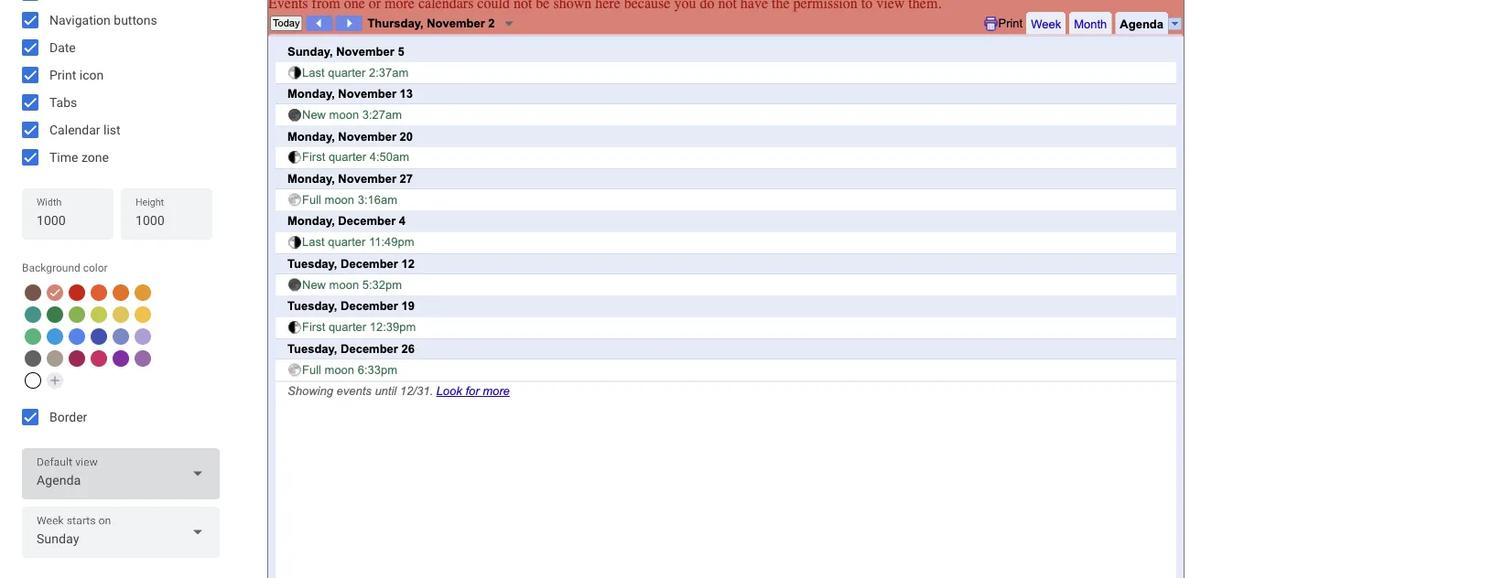 Task type: vqa. For each thing, say whether or not it's contained in the screenshot.
Citron menu item
yes



Task type: locate. For each thing, give the bounding box(es) containing it.
tabs
[[49, 95, 77, 110]]

blueberry menu item
[[91, 329, 107, 345]]

calendar list
[[49, 122, 120, 137]]

radicchio menu item
[[69, 351, 85, 367]]

tomato menu item
[[69, 285, 85, 301]]

graphite menu item
[[25, 351, 41, 367]]

print
[[49, 67, 76, 82]]

pumpkin menu item
[[113, 285, 129, 301]]

None field
[[22, 449, 220, 500], [22, 507, 220, 558], [22, 449, 220, 500], [22, 507, 220, 558]]

navigation buttons
[[49, 12, 157, 27]]

add custom color menu item
[[47, 373, 63, 389]]

list
[[103, 122, 120, 137]]

pistachio menu item
[[69, 307, 85, 323]]

time
[[49, 150, 78, 165]]

date
[[49, 40, 76, 55]]

color
[[83, 262, 108, 275]]

sage menu item
[[25, 329, 41, 345]]

icon
[[79, 67, 104, 82]]

mango menu item
[[135, 285, 151, 301]]

None number field
[[37, 208, 99, 234], [135, 208, 198, 234], [37, 208, 99, 234], [135, 208, 198, 234]]

buttons
[[114, 12, 157, 27]]

background
[[22, 262, 80, 275]]

zone
[[81, 150, 109, 165]]

calendar
[[49, 122, 100, 137]]

time zone
[[49, 150, 109, 165]]

wisteria menu item
[[135, 329, 151, 345]]



Task type: describe. For each thing, give the bounding box(es) containing it.
peacock menu item
[[47, 329, 63, 345]]

avocado menu item
[[91, 307, 107, 323]]

basil menu item
[[47, 307, 63, 323]]

background color
[[22, 262, 108, 275]]

cobalt menu item
[[69, 329, 85, 345]]

print icon
[[49, 67, 104, 82]]

lavender menu item
[[113, 329, 129, 345]]

cocoa menu item
[[25, 285, 41, 301]]

birch menu item
[[47, 351, 63, 367]]

calendar color menu item
[[25, 373, 41, 389]]

eucalyptus menu item
[[25, 307, 41, 323]]

amethyst menu item
[[135, 351, 151, 367]]

border
[[49, 410, 87, 425]]

flamingo menu item
[[47, 285, 63, 301]]

citron menu item
[[113, 307, 129, 323]]

navigation
[[49, 12, 111, 27]]

banana menu item
[[135, 307, 151, 323]]

tangerine menu item
[[91, 285, 107, 301]]

grape menu item
[[113, 351, 129, 367]]

cherry blossom menu item
[[91, 351, 107, 367]]



